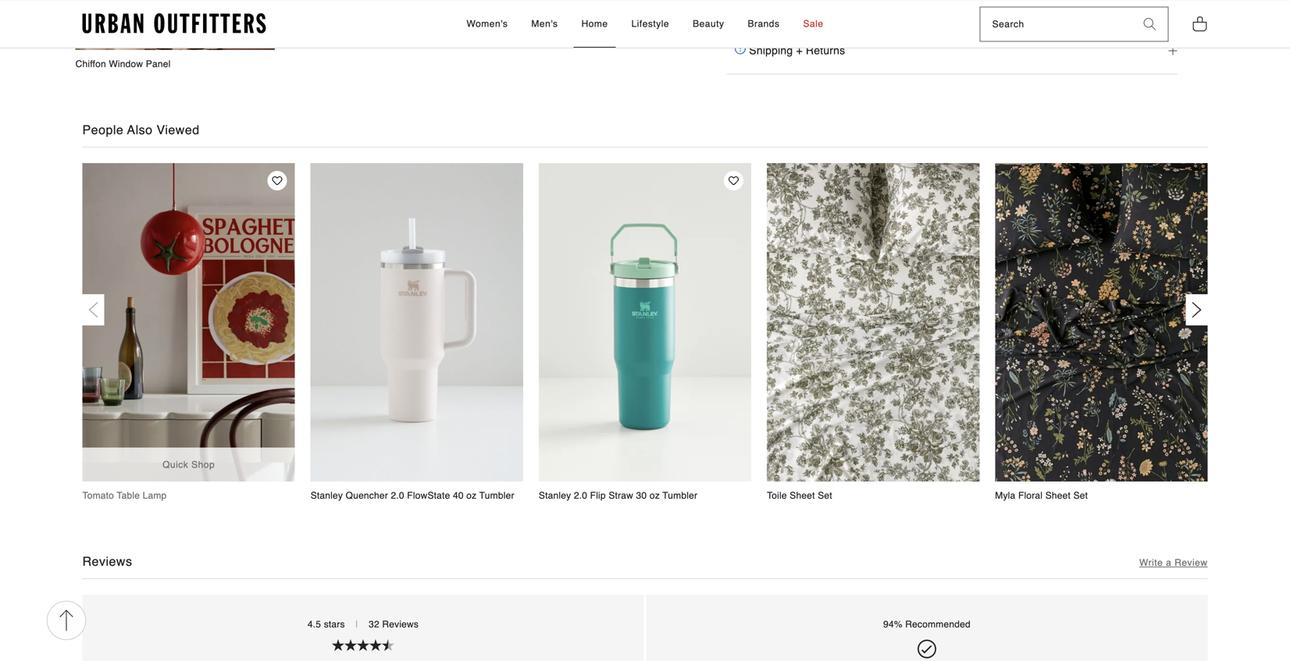 Task type: vqa. For each thing, say whether or not it's contained in the screenshot.
Kimchi Blue Ammie Strapless Midi Dress image
no



Task type: locate. For each thing, give the bounding box(es) containing it.
tomato table lamp
[[82, 490, 167, 501]]

2 set from the left
[[1073, 490, 1088, 501]]

urban outfitters image
[[82, 13, 266, 34]]

0 horizontal spatial star rating image
[[332, 639, 344, 651]]

2 tumbler from the left
[[662, 490, 697, 501]]

toile sheet set
[[767, 490, 832, 501]]

myla floral sheet set link
[[995, 163, 1208, 503]]

1 horizontal spatial sheet
[[1045, 490, 1071, 501]]

oz right 30
[[650, 490, 660, 501]]

flowstate
[[407, 490, 450, 501]]

1 horizontal spatial set
[[1073, 490, 1088, 501]]

review
[[1175, 558, 1208, 569]]

1 stanley from the left
[[311, 490, 343, 501]]

1 tumbler from the left
[[479, 490, 514, 501]]

1 vertical spatial reviews
[[382, 619, 419, 630]]

sheet right floral
[[1045, 490, 1071, 501]]

shop
[[191, 459, 215, 470]]

reviews down tomato
[[82, 555, 132, 569]]

women's link
[[459, 1, 516, 48]]

0 horizontal spatial 2.0
[[391, 490, 404, 501]]

set
[[818, 490, 832, 501], [1073, 490, 1088, 501]]

toile sheet set image
[[767, 163, 979, 482]]

set right toile on the right bottom of the page
[[818, 490, 832, 501]]

table
[[117, 490, 140, 501]]

oz for 30
[[650, 490, 660, 501]]

32
[[369, 619, 379, 630]]

tumbler right 40
[[479, 490, 514, 501]]

people also viewed
[[82, 123, 200, 137]]

toile sheet set link
[[767, 163, 979, 503]]

star rating image
[[344, 639, 357, 651], [357, 639, 369, 651], [369, 639, 382, 651]]

star rating image down the 32 reviews
[[382, 639, 394, 651]]

1 horizontal spatial tumbler
[[662, 490, 697, 501]]

None search field
[[980, 8, 1132, 41]]

a
[[1166, 558, 1172, 569]]

myla floral sheet set image
[[995, 163, 1208, 482]]

quick shop
[[162, 459, 215, 470]]

2.0 right quencher
[[391, 490, 404, 501]]

my shopping bag image
[[1192, 15, 1208, 32]]

chiffon
[[75, 58, 106, 69]]

0 horizontal spatial tumbler
[[479, 490, 514, 501]]

1 set from the left
[[818, 490, 832, 501]]

1 oz from the left
[[466, 490, 477, 501]]

40
[[453, 490, 464, 501]]

stanley 2.0 flip straw 30 oz tumbler image
[[539, 163, 751, 482]]

2 star rating image from the left
[[382, 639, 394, 651]]

2 oz from the left
[[650, 490, 660, 501]]

2 star rating image from the left
[[357, 639, 369, 651]]

3 star rating image from the left
[[369, 639, 382, 651]]

0 horizontal spatial sheet
[[790, 490, 815, 501]]

stanley
[[311, 490, 343, 501], [539, 490, 571, 501]]

sheet right toile on the right bottom of the page
[[790, 490, 815, 501]]

0 vertical spatial reviews
[[82, 555, 132, 569]]

tumbler right 30
[[662, 490, 697, 501]]

2.0
[[391, 490, 404, 501], [574, 490, 587, 501]]

1 horizontal spatial oz
[[650, 490, 660, 501]]

shipping
[[749, 44, 793, 57]]

set right floral
[[1073, 490, 1088, 501]]

quick
[[162, 459, 188, 470]]

brands
[[748, 18, 780, 29]]

sheet
[[790, 490, 815, 501], [1045, 490, 1071, 501]]

4.5
[[308, 619, 321, 630]]

write
[[1139, 558, 1163, 569]]

flip
[[590, 490, 606, 501]]

1 horizontal spatial stanley
[[539, 490, 571, 501]]

2.0 left flip
[[574, 490, 587, 501]]

0 horizontal spatial oz
[[466, 490, 477, 501]]

men's
[[531, 18, 558, 29]]

1 star rating image from the left
[[332, 639, 344, 651]]

tumbler for stanley quencher 2.0 flowstate 40 oz tumbler
[[479, 490, 514, 501]]

1 2.0 from the left
[[391, 490, 404, 501]]

beauty
[[693, 18, 724, 29]]

oz
[[466, 490, 477, 501], [650, 490, 660, 501]]

stanley left flip
[[539, 490, 571, 501]]

1 horizontal spatial reviews
[[382, 619, 419, 630]]

tomato
[[82, 490, 114, 501]]

stanley left quencher
[[311, 490, 343, 501]]

1 horizontal spatial 2.0
[[574, 490, 587, 501]]

shipping + returns
[[746, 44, 845, 57]]

window
[[109, 58, 143, 69]]

search image
[[1144, 18, 1156, 31]]

1 horizontal spatial star rating image
[[382, 639, 394, 651]]

alert image
[[735, 43, 746, 54]]

reviews right 32
[[382, 619, 419, 630]]

star rating image down stars
[[332, 639, 344, 651]]

0 horizontal spatial set
[[818, 490, 832, 501]]

1 sheet from the left
[[790, 490, 815, 501]]

star rating image
[[332, 639, 344, 651], [382, 639, 394, 651]]

94% recommended
[[883, 619, 971, 630]]

myla floral sheet set
[[995, 490, 1088, 501]]

reviews
[[82, 555, 132, 569], [382, 619, 419, 630]]

stars
[[324, 619, 345, 630]]

lifestyle
[[631, 18, 669, 29]]

stanley for stanley quencher 2.0 flowstate 40 oz tumbler
[[311, 490, 343, 501]]

tumbler
[[479, 490, 514, 501], [662, 490, 697, 501]]

0 horizontal spatial stanley
[[311, 490, 343, 501]]

2 stanley from the left
[[539, 490, 571, 501]]

+
[[796, 44, 803, 57]]

also
[[127, 123, 153, 137]]

oz right 40
[[466, 490, 477, 501]]

Search text field
[[980, 8, 1132, 41]]



Task type: describe. For each thing, give the bounding box(es) containing it.
tumbler for stanley 2.0 flip straw 30 oz tumbler
[[662, 490, 697, 501]]

men's link
[[524, 1, 566, 48]]

write a review button
[[1139, 557, 1208, 570]]

home
[[581, 18, 608, 29]]

women's
[[467, 18, 508, 29]]

quick shop button
[[82, 448, 295, 482]]

4.5 stars
[[308, 619, 348, 630]]

write a review
[[1139, 558, 1208, 569]]

viewed
[[157, 123, 200, 137]]

people
[[82, 123, 124, 137]]

brands link
[[740, 1, 788, 48]]

94%
[[883, 619, 903, 630]]

stanley for stanley 2.0 flip straw 30 oz tumbler
[[539, 490, 571, 501]]

home link
[[574, 1, 616, 48]]

chiffon window panel image
[[75, 0, 275, 50]]

panel
[[146, 58, 171, 69]]

stanley quencher 2.0 flowstate 40 oz tumbler
[[311, 490, 514, 501]]

tomato table lamp image
[[82, 163, 295, 482]]

floral
[[1018, 490, 1043, 501]]

returns
[[806, 44, 845, 57]]

oz for 40
[[466, 490, 477, 501]]

30
[[636, 490, 647, 501]]

sale link
[[795, 1, 831, 48]]

main navigation element
[[326, 1, 964, 48]]

sale
[[803, 18, 823, 29]]

chiffon window panel
[[75, 58, 171, 69]]

straw
[[609, 490, 633, 501]]

shipping + returns button
[[727, 27, 1177, 74]]

1 star rating image from the left
[[344, 639, 357, 651]]

lamp
[[143, 490, 167, 501]]

recommended
[[905, 619, 971, 630]]

stanley 2.0 flip straw 30 oz tumbler
[[539, 490, 697, 501]]

stanley quencher 2.0 flowstate 40 oz tumbler image
[[311, 163, 523, 482]]

0 horizontal spatial reviews
[[82, 555, 132, 569]]

quencher
[[346, 490, 388, 501]]

stanley quencher 2.0 flowstate 40 oz tumbler link
[[311, 163, 523, 503]]

32 reviews
[[369, 619, 419, 630]]

4.5 stars element
[[106, 639, 620, 653]]

tomato table lamp link
[[82, 163, 295, 503]]

2 sheet from the left
[[1045, 490, 1071, 501]]

beauty link
[[685, 1, 732, 48]]

myla
[[995, 490, 1015, 501]]

stanley 2.0 flip straw 30 oz tumbler link
[[539, 163, 751, 503]]

chiffon window panel link
[[75, 0, 275, 71]]

toile
[[767, 490, 787, 501]]

lifestyle link
[[624, 1, 677, 48]]

2 2.0 from the left
[[574, 490, 587, 501]]



